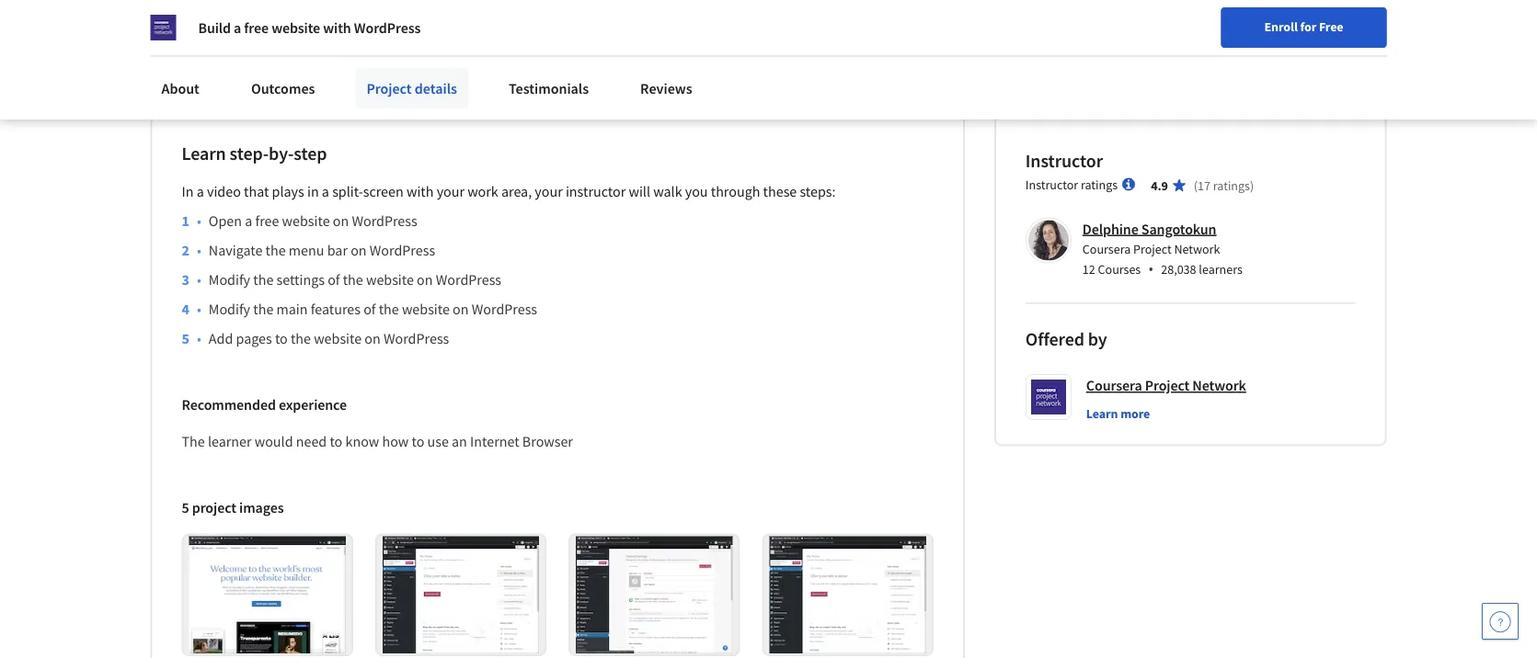 Task type: locate. For each thing, give the bounding box(es) containing it.
learn inside button
[[1087, 405, 1119, 422]]

( 17 ratings )
[[1194, 177, 1255, 194]]

0 vertical spatial network
[[1175, 241, 1221, 258]]

coursera down delphine
[[1083, 241, 1131, 258]]

network inside delphine sangotokun coursera project network 12 courses • 28,038 learners
[[1175, 241, 1221, 258]]

your
[[437, 183, 465, 201], [535, 183, 563, 201]]

your right area,
[[535, 183, 563, 201]]

0 horizontal spatial to
[[275, 330, 288, 348]]

learn up in
[[182, 142, 226, 165]]

with
[[323, 18, 351, 37], [407, 183, 434, 201]]

by-
[[269, 142, 294, 165]]

1 vertical spatial project
[[1134, 241, 1172, 258]]

1 vertical spatial of
[[364, 300, 376, 319]]

to right pages
[[275, 330, 288, 348]]

wordpress
[[354, 18, 421, 37], [352, 212, 418, 230], [370, 242, 435, 260], [436, 271, 502, 289], [472, 300, 538, 319], [384, 330, 449, 348]]

recommended experience
[[182, 396, 347, 415]]

the left main
[[253, 300, 274, 319]]

offered
[[1026, 328, 1085, 351]]

• for • open a free website on wordpress
[[197, 212, 201, 230]]

None search field
[[262, 12, 704, 48]]

learn for learn step-by-step
[[182, 142, 226, 165]]

17
[[1198, 177, 1211, 194]]

modify
[[209, 271, 250, 289], [209, 300, 250, 319]]

walk
[[654, 183, 683, 201]]

• for • modify the settings of the website on wordpress
[[197, 271, 201, 289]]

main
[[277, 300, 308, 319]]

settings
[[277, 271, 325, 289]]

of right the features
[[364, 300, 376, 319]]

0 vertical spatial modify
[[209, 271, 250, 289]]

ratings right 17
[[1214, 177, 1251, 194]]

enroll
[[1265, 18, 1298, 35]]

build a free website with wordpress
[[198, 18, 421, 37]]

1 vertical spatial coursera
[[1087, 377, 1143, 395]]

with up outcomes link in the left top of the page
[[323, 18, 351, 37]]

the
[[266, 242, 286, 260], [253, 271, 274, 289], [343, 271, 363, 289], [253, 300, 274, 319], [379, 300, 399, 319], [291, 330, 311, 348]]

free down that at the left of page
[[255, 212, 279, 230]]

• for • add pages to the website on wordpress
[[197, 330, 201, 348]]

recommended
[[182, 396, 276, 415]]

coursera up learn more on the bottom right of the page
[[1087, 377, 1143, 395]]

project down the delphine sangotokun link
[[1134, 241, 1172, 258]]

modify down navigate
[[209, 271, 250, 289]]

images
[[239, 499, 284, 518]]

1 horizontal spatial learn
[[1087, 405, 1119, 422]]

to
[[275, 330, 288, 348], [330, 433, 343, 451], [412, 433, 425, 451]]

0 vertical spatial instructor
[[1026, 149, 1104, 172]]

instructor for instructor
[[1026, 149, 1104, 172]]

network
[[1175, 241, 1221, 258], [1193, 377, 1247, 395]]

bar
[[327, 242, 348, 260]]

by
[[1089, 328, 1108, 351]]

reviews link
[[630, 68, 704, 109]]

3 click to expand item image from the left
[[576, 537, 733, 655]]

coursera project network
[[1087, 377, 1247, 395]]

offered by
[[1026, 328, 1108, 351]]

• for • modify the main features of the website on wordpress
[[197, 300, 201, 319]]

• modify the main features of the website on wordpress
[[197, 300, 538, 319]]

through
[[711, 183, 761, 201]]

with right screen
[[407, 183, 434, 201]]

1 horizontal spatial with
[[407, 183, 434, 201]]

details
[[415, 79, 457, 98]]

1 vertical spatial instructor
[[1026, 176, 1079, 193]]

project
[[367, 79, 412, 98], [1134, 241, 1172, 258], [1146, 377, 1190, 395]]

12
[[1083, 261, 1096, 278]]

for
[[1301, 18, 1317, 35]]

coursera project network image
[[150, 15, 176, 40]]

project up more
[[1146, 377, 1190, 395]]

2 modify from the top
[[209, 300, 250, 319]]

learners
[[1200, 261, 1243, 278]]

ratings up delphine
[[1081, 176, 1118, 193]]

)
[[1251, 177, 1255, 194]]

1 vertical spatial learn
[[1087, 405, 1119, 422]]

delphine sangotokun image
[[1029, 220, 1069, 261]]

click to expand item image
[[189, 537, 346, 655], [383, 537, 539, 655], [576, 537, 733, 655], [770, 537, 927, 655]]

2 vertical spatial project
[[1146, 377, 1190, 395]]

reviews
[[641, 79, 693, 98]]

learn more
[[1087, 405, 1151, 422]]

on
[[333, 212, 349, 230], [351, 242, 367, 260], [417, 271, 433, 289], [453, 300, 469, 319], [365, 330, 381, 348]]

0 horizontal spatial your
[[437, 183, 465, 201]]

step-
[[230, 142, 269, 165]]

0 vertical spatial with
[[323, 18, 351, 37]]

a
[[234, 18, 241, 37], [197, 183, 204, 201], [322, 183, 329, 201], [245, 212, 252, 230]]

plays
[[272, 183, 304, 201]]

1 vertical spatial modify
[[209, 300, 250, 319]]

1 vertical spatial free
[[255, 212, 279, 230]]

steps:
[[800, 183, 836, 201]]

4.9
[[1152, 177, 1169, 194]]

• inside delphine sangotokun coursera project network 12 courses • 28,038 learners
[[1149, 259, 1154, 279]]

website
[[272, 18, 320, 37], [282, 212, 330, 230], [366, 271, 414, 289], [402, 300, 450, 319], [314, 330, 362, 348]]

website up • modify the main features of the website on wordpress
[[366, 271, 414, 289]]

internet
[[470, 433, 520, 451]]

instructor
[[1026, 149, 1104, 172], [1026, 176, 1079, 193]]

to left the 'use'
[[412, 433, 425, 451]]

coursera project network link
[[1087, 375, 1247, 397]]

coursera inside delphine sangotokun coursera project network 12 courses • 28,038 learners
[[1083, 241, 1131, 258]]

in a video that plays in a split-screen with your work area, your instructor will walk you through these steps:
[[182, 183, 836, 201]]

(
[[1194, 177, 1198, 194]]

of up the features
[[328, 271, 340, 289]]

1 horizontal spatial your
[[535, 183, 563, 201]]

free right build
[[244, 18, 269, 37]]

• open a free website on wordpress
[[197, 212, 418, 230]]

0 vertical spatial coursera
[[1083, 241, 1131, 258]]

menu
[[289, 242, 324, 260]]

your left work
[[437, 183, 465, 201]]

1 instructor from the top
[[1026, 149, 1104, 172]]

0 vertical spatial project
[[367, 79, 412, 98]]

learn left more
[[1087, 405, 1119, 422]]

use
[[428, 433, 449, 451]]

2 your from the left
[[535, 183, 563, 201]]

english
[[1185, 21, 1230, 39]]

2 click to expand item image from the left
[[383, 537, 539, 655]]

•
[[197, 212, 201, 230], [197, 242, 201, 260], [1149, 259, 1154, 279], [197, 271, 201, 289], [197, 300, 201, 319], [197, 330, 201, 348]]

modify up add
[[209, 300, 250, 319]]

1 modify from the top
[[209, 271, 250, 289]]

need
[[296, 433, 327, 451]]

1 vertical spatial network
[[1193, 377, 1247, 395]]

project details link
[[356, 68, 468, 109]]

to right the need
[[330, 433, 343, 451]]

• modify the settings of the website on wordpress
[[197, 271, 502, 289]]

0 horizontal spatial with
[[323, 18, 351, 37]]

project left the "details"
[[367, 79, 412, 98]]

instructor up instructor ratings
[[1026, 149, 1104, 172]]

0 vertical spatial learn
[[182, 142, 226, 165]]

coursera
[[1083, 241, 1131, 258], [1087, 377, 1143, 395]]

1 horizontal spatial of
[[364, 300, 376, 319]]

0 vertical spatial of
[[328, 271, 340, 289]]

of
[[328, 271, 340, 289], [364, 300, 376, 319]]

would
[[255, 433, 293, 451]]

instructor up "delphine sangotokun" icon
[[1026, 176, 1079, 193]]

0 horizontal spatial learn
[[182, 142, 226, 165]]

2 instructor from the top
[[1026, 176, 1079, 193]]

free
[[244, 18, 269, 37], [255, 212, 279, 230]]

instructor ratings
[[1026, 176, 1118, 193]]

1 horizontal spatial ratings
[[1214, 177, 1251, 194]]



Task type: describe. For each thing, give the bounding box(es) containing it.
screen
[[363, 183, 404, 201]]

help center image
[[1490, 611, 1512, 633]]

coursera inside 'link'
[[1087, 377, 1143, 395]]

you
[[685, 183, 708, 201]]

instructor for instructor ratings
[[1026, 176, 1079, 193]]

• add pages to the website on wordpress
[[197, 330, 449, 348]]

1 horizontal spatial to
[[330, 433, 343, 451]]

modify for modify the settings of the website on wordpress
[[209, 271, 250, 289]]

these
[[764, 183, 797, 201]]

learn step-by-step
[[182, 142, 327, 165]]

about
[[162, 79, 200, 98]]

split-
[[332, 183, 363, 201]]

outcomes link
[[240, 68, 326, 109]]

website down • modify the settings of the website on wordpress
[[402, 300, 450, 319]]

features
[[311, 300, 361, 319]]

website down the features
[[314, 330, 362, 348]]

0 horizontal spatial ratings
[[1081, 176, 1118, 193]]

project details
[[367, 79, 457, 98]]

that
[[244, 183, 269, 201]]

• navigate the menu bar on wordpress
[[197, 242, 435, 260]]

enroll for free
[[1265, 18, 1344, 35]]

area,
[[502, 183, 532, 201]]

english button
[[1152, 0, 1263, 60]]

enroll for free button
[[1222, 7, 1387, 48]]

the down • modify the settings of the website on wordpress
[[379, 300, 399, 319]]

• for • navigate the menu bar on wordpress
[[197, 242, 201, 260]]

2 horizontal spatial to
[[412, 433, 425, 451]]

navigate
[[209, 242, 263, 260]]

build
[[198, 18, 231, 37]]

how
[[382, 433, 409, 451]]

28,038
[[1162, 261, 1197, 278]]

browser
[[523, 433, 573, 451]]

the
[[182, 433, 205, 451]]

delphine sangotokun link
[[1083, 220, 1217, 238]]

4 click to expand item image from the left
[[770, 537, 927, 655]]

website up menu
[[282, 212, 330, 230]]

the up • modify the main features of the website on wordpress
[[343, 271, 363, 289]]

modify for modify the main features of the website on wordpress
[[209, 300, 250, 319]]

learn more button
[[1087, 404, 1151, 423]]

instructor
[[566, 183, 626, 201]]

0 vertical spatial free
[[244, 18, 269, 37]]

learner
[[208, 433, 252, 451]]

1 click to expand item image from the left
[[189, 537, 346, 655]]

will
[[629, 183, 651, 201]]

0 horizontal spatial of
[[328, 271, 340, 289]]

1 your from the left
[[437, 183, 465, 201]]

experience
[[279, 396, 347, 415]]

learn for learn more
[[1087, 405, 1119, 422]]

the left menu
[[266, 242, 286, 260]]

project inside 'link'
[[1146, 377, 1190, 395]]

delphine sangotokun coursera project network 12 courses • 28,038 learners
[[1083, 220, 1243, 279]]

free
[[1320, 18, 1344, 35]]

project
[[192, 499, 236, 518]]

5
[[182, 499, 189, 518]]

in
[[182, 183, 194, 201]]

open
[[209, 212, 242, 230]]

delphine
[[1083, 220, 1139, 238]]

an
[[452, 433, 467, 451]]

testimonials link
[[498, 68, 600, 109]]

step
[[294, 142, 327, 165]]

video
[[207, 183, 241, 201]]

5 project images
[[182, 499, 284, 518]]

project inside delphine sangotokun coursera project network 12 courses • 28,038 learners
[[1134, 241, 1172, 258]]

courses
[[1099, 261, 1141, 278]]

about link
[[150, 68, 211, 109]]

the left settings
[[253, 271, 274, 289]]

website up outcomes link in the left top of the page
[[272, 18, 320, 37]]

work
[[468, 183, 499, 201]]

testimonials
[[509, 79, 589, 98]]

outcomes
[[251, 79, 315, 98]]

in
[[307, 183, 319, 201]]

show notifications image
[[1289, 23, 1312, 45]]

know
[[346, 433, 379, 451]]

add
[[209, 330, 233, 348]]

1 vertical spatial with
[[407, 183, 434, 201]]

more
[[1121, 405, 1151, 422]]

pages
[[236, 330, 272, 348]]

the learner would need to know how to use an internet browser
[[182, 433, 573, 451]]

network inside 'link'
[[1193, 377, 1247, 395]]

sangotokun
[[1142, 220, 1217, 238]]

the down main
[[291, 330, 311, 348]]



Task type: vqa. For each thing, say whether or not it's contained in the screenshot.
GROUP to the middle
no



